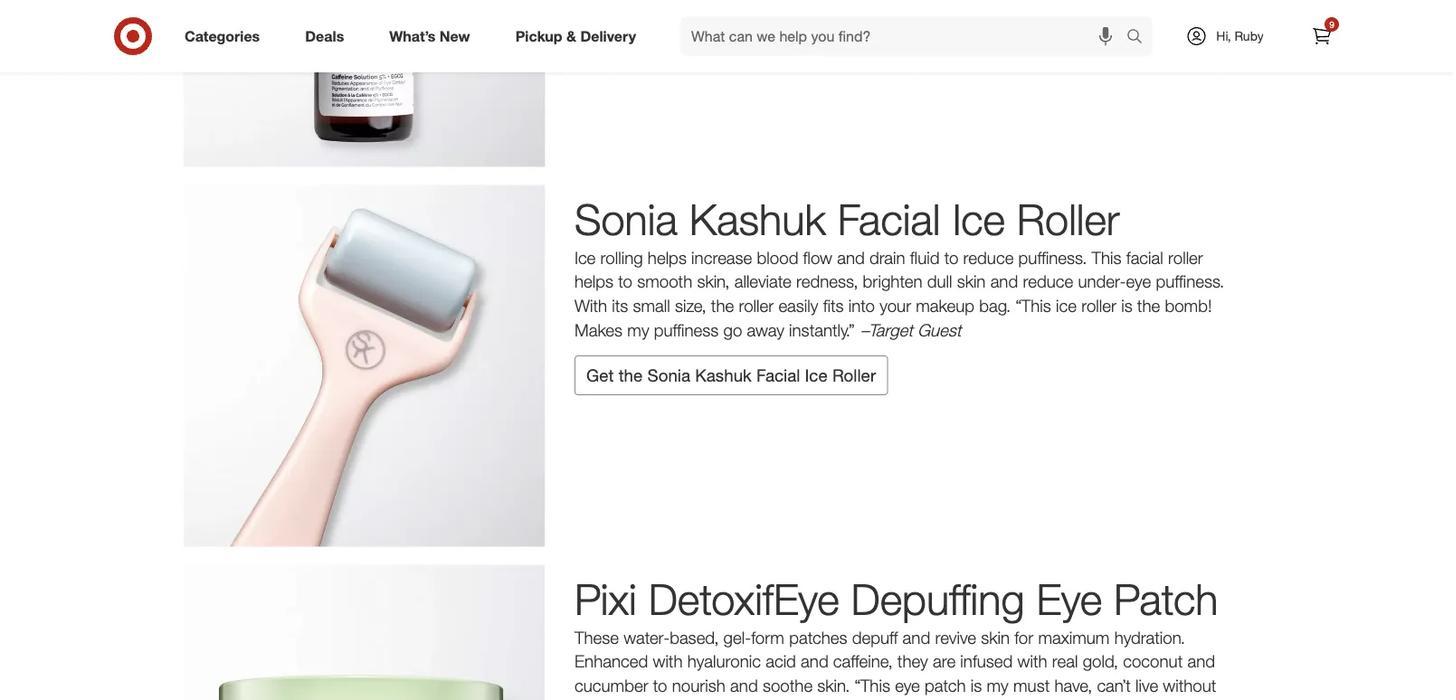 Task type: vqa. For each thing, say whether or not it's contained in the screenshot.
Report
no



Task type: locate. For each thing, give the bounding box(es) containing it.
1 vertical spatial my
[[987, 676, 1009, 697]]

ice left rolling
[[575, 247, 596, 268]]

0 horizontal spatial "this
[[855, 676, 891, 697]]

with
[[653, 651, 683, 672], [1018, 651, 1048, 672]]

real
[[1053, 651, 1078, 672]]

0 horizontal spatial is
[[971, 676, 982, 697]]

facial
[[838, 193, 941, 245], [757, 365, 801, 386]]

ice up dull
[[953, 193, 1005, 245]]

roller down the –target
[[833, 365, 877, 386]]

your
[[880, 296, 912, 317]]

with
[[575, 296, 607, 317]]

categories link
[[169, 16, 283, 56]]

kashuk down go
[[695, 365, 752, 386]]

reduce up bag.
[[964, 247, 1014, 268]]

size,
[[675, 296, 707, 317]]

roller inside button
[[833, 365, 877, 386]]

obsessed."
[[616, 700, 696, 701]]

skin,
[[697, 271, 730, 292]]

is down infused
[[971, 676, 982, 697]]

1 horizontal spatial facial
[[838, 193, 941, 245]]

1 vertical spatial roller
[[833, 365, 877, 386]]

form
[[751, 627, 785, 648]]

1 with from the left
[[653, 651, 683, 672]]

1 horizontal spatial my
[[987, 676, 1009, 697]]

and
[[837, 247, 865, 268], [991, 271, 1019, 292], [903, 627, 931, 648], [801, 651, 829, 672], [1188, 651, 1216, 672], [731, 676, 758, 697]]

to up obsessed."
[[653, 676, 668, 697]]

1 vertical spatial sonia
[[648, 365, 691, 386]]

1 horizontal spatial the
[[711, 296, 734, 317]]

helps up 'with'
[[575, 271, 614, 292]]

"this left 'ice'
[[1016, 296, 1052, 317]]

reduce up 'ice'
[[1023, 271, 1074, 292]]

have,
[[1055, 676, 1093, 697]]

1 horizontal spatial eye
[[1127, 271, 1152, 292]]

What can we help you find? suggestions appear below search field
[[681, 16, 1132, 56]]

skin inside pixi detoxifeye depuffing eye patch these water-based, gel-form patches depuff and revive skin for maximum hydration. enhanced with hyaluronic acid and caffeine, they are infused with real gold, coconut and cucumber to nourish and soothe skin. "this eye patch is my must have, can't live without it. i'm obsessed."
[[981, 627, 1010, 648]]

0 horizontal spatial reduce
[[964, 247, 1014, 268]]

0 vertical spatial "this
[[1016, 296, 1052, 317]]

bag.
[[980, 296, 1011, 317]]

blood
[[757, 247, 799, 268]]

to right fluid
[[945, 247, 959, 268]]

roller down under-
[[1082, 296, 1117, 317]]

is down under-
[[1122, 296, 1133, 317]]

fluid
[[910, 247, 940, 268]]

get the sonia kashuk facial ice roller
[[587, 365, 877, 386]]

with down water-
[[653, 651, 683, 672]]

new
[[440, 27, 470, 45]]

0 vertical spatial sonia
[[575, 193, 678, 245]]

roller up this
[[1017, 193, 1120, 245]]

roller right facial
[[1169, 247, 1204, 268]]

"this down the caffeine,
[[855, 676, 891, 697]]

1 vertical spatial eye
[[895, 676, 920, 697]]

roller
[[1017, 193, 1120, 245], [833, 365, 877, 386]]

roller
[[1169, 247, 1204, 268], [739, 296, 774, 317], [1082, 296, 1117, 317]]

0 vertical spatial puffiness.
[[1019, 247, 1088, 268]]

what's new
[[389, 27, 470, 45]]

0 horizontal spatial facial
[[757, 365, 801, 386]]

0 horizontal spatial puffiness.
[[1019, 247, 1088, 268]]

kashuk up blood
[[690, 193, 826, 245]]

without
[[1164, 676, 1217, 697]]

1 horizontal spatial ice
[[805, 365, 828, 386]]

0 vertical spatial helps
[[648, 247, 687, 268]]

1 vertical spatial facial
[[757, 365, 801, 386]]

0 vertical spatial reduce
[[964, 247, 1014, 268]]

0 horizontal spatial the
[[619, 365, 643, 386]]

my down infused
[[987, 676, 1009, 697]]

1 vertical spatial kashuk
[[695, 365, 752, 386]]

to
[[945, 247, 959, 268], [618, 271, 633, 292], [653, 676, 668, 697]]

1 horizontal spatial is
[[1122, 296, 1133, 317]]

gel-
[[724, 627, 751, 648]]

1 horizontal spatial to
[[653, 676, 668, 697]]

eye down they
[[895, 676, 920, 697]]

eye
[[1127, 271, 1152, 292], [895, 676, 920, 697]]

2 vertical spatial to
[[653, 676, 668, 697]]

0 horizontal spatial ice
[[575, 247, 596, 268]]

and up without
[[1188, 651, 1216, 672]]

0 horizontal spatial my
[[628, 320, 650, 341]]

skin right dull
[[957, 271, 986, 292]]

1 vertical spatial skin
[[981, 627, 1010, 648]]

0 horizontal spatial helps
[[575, 271, 614, 292]]

for
[[1015, 627, 1034, 648]]

1 horizontal spatial "this
[[1016, 296, 1052, 317]]

the left bomb!
[[1138, 296, 1161, 317]]

1 horizontal spatial helps
[[648, 247, 687, 268]]

the right get on the bottom left of the page
[[619, 365, 643, 386]]

2 horizontal spatial to
[[945, 247, 959, 268]]

are
[[933, 651, 956, 672]]

bomb!
[[1165, 296, 1213, 317]]

coconut
[[1124, 651, 1183, 672]]

my inside ice rolling helps increase blood flow and drain fluid to reduce puffiness. this facial roller helps to smooth skin, alleviate redness, brighten dull skin and reduce under-eye puffiness. with its small size, the roller easily fits into your makeup bag. "this ice roller is the bomb! makes my puffiness go away instantly."
[[628, 320, 650, 341]]

small
[[633, 296, 671, 317]]

1 horizontal spatial puffiness.
[[1156, 271, 1225, 292]]

my down small
[[628, 320, 650, 341]]

1 vertical spatial reduce
[[1023, 271, 1074, 292]]

0 vertical spatial ice
[[953, 193, 1005, 245]]

0 vertical spatial is
[[1122, 296, 1133, 317]]

patch
[[925, 676, 966, 697]]

roller down alleviate
[[739, 296, 774, 317]]

puffiness. up bomb!
[[1156, 271, 1225, 292]]

the
[[711, 296, 734, 317], [1138, 296, 1161, 317], [619, 365, 643, 386]]

eye down facial
[[1127, 271, 1152, 292]]

can't
[[1097, 676, 1131, 697]]

0 horizontal spatial with
[[653, 651, 683, 672]]

skin inside ice rolling helps increase blood flow and drain fluid to reduce puffiness. this facial roller helps to smooth skin, alleviate redness, brighten dull skin and reduce under-eye puffiness. with its small size, the roller easily fits into your makeup bag. "this ice roller is the bomb! makes my puffiness go away instantly."
[[957, 271, 986, 292]]

sonia up rolling
[[575, 193, 678, 245]]

helps up smooth
[[648, 247, 687, 268]]

0 horizontal spatial roller
[[833, 365, 877, 386]]

1 vertical spatial to
[[618, 271, 633, 292]]

sonia
[[575, 193, 678, 245], [648, 365, 691, 386]]

pixi detoxifeye depuffing eye patch these water-based, gel-form patches depuff and revive skin for maximum hydration. enhanced with hyaluronic acid and caffeine, they are infused with real gold, coconut and cucumber to nourish and soothe skin. "this eye patch is my must have, can't live without it. i'm obsessed."
[[575, 573, 1219, 701]]

ice rolling helps increase blood flow and drain fluid to reduce puffiness. this facial roller helps to smooth skin, alleviate redness, brighten dull skin and reduce under-eye puffiness. with its small size, the roller easily fits into your makeup bag. "this ice roller is the bomb! makes my puffiness go away instantly."
[[575, 247, 1225, 341]]

1 vertical spatial puffiness.
[[1156, 271, 1225, 292]]

1 vertical spatial "this
[[855, 676, 891, 697]]

facial down away
[[757, 365, 801, 386]]

ice
[[953, 193, 1005, 245], [575, 247, 596, 268], [805, 365, 828, 386]]

to down rolling
[[618, 271, 633, 292]]

the down skin,
[[711, 296, 734, 317]]

kashuk
[[690, 193, 826, 245], [695, 365, 752, 386]]

"this
[[1016, 296, 1052, 317], [855, 676, 891, 697]]

1 horizontal spatial reduce
[[1023, 271, 1074, 292]]

skin up infused
[[981, 627, 1010, 648]]

0 vertical spatial eye
[[1127, 271, 1152, 292]]

1 vertical spatial ice
[[575, 247, 596, 268]]

rolling
[[601, 247, 643, 268]]

dull
[[928, 271, 953, 292]]

0 vertical spatial facial
[[838, 193, 941, 245]]

1 horizontal spatial roller
[[1082, 296, 1117, 317]]

pixi
[[575, 573, 637, 625]]

2 vertical spatial ice
[[805, 365, 828, 386]]

alleviate
[[735, 271, 792, 292]]

is inside ice rolling helps increase blood flow and drain fluid to reduce puffiness. this facial roller helps to smooth skin, alleviate redness, brighten dull skin and reduce under-eye puffiness. with its small size, the roller easily fits into your makeup bag. "this ice roller is the bomb! makes my puffiness go away instantly."
[[1122, 296, 1133, 317]]

facial up drain
[[838, 193, 941, 245]]

0 vertical spatial my
[[628, 320, 650, 341]]

with up must
[[1018, 651, 1048, 672]]

puffiness. up 'ice'
[[1019, 247, 1088, 268]]

facial inside button
[[757, 365, 801, 386]]

"this inside ice rolling helps increase blood flow and drain fluid to reduce puffiness. this facial roller helps to smooth skin, alleviate redness, brighten dull skin and reduce under-eye puffiness. with its small size, the roller easily fits into your makeup bag. "this ice roller is the bomb! makes my puffiness go away instantly."
[[1016, 296, 1052, 317]]

0 horizontal spatial roller
[[739, 296, 774, 317]]

search button
[[1119, 16, 1162, 60]]

0 horizontal spatial eye
[[895, 676, 920, 697]]

reduce
[[964, 247, 1014, 268], [1023, 271, 1074, 292]]

ice down instantly."
[[805, 365, 828, 386]]

ice inside button
[[805, 365, 828, 386]]

must
[[1014, 676, 1050, 697]]

my
[[628, 320, 650, 341], [987, 676, 1009, 697]]

1 vertical spatial is
[[971, 676, 982, 697]]

sonia down the puffiness
[[648, 365, 691, 386]]

puffiness.
[[1019, 247, 1088, 268], [1156, 271, 1225, 292]]

based,
[[670, 627, 719, 648]]

is
[[1122, 296, 1133, 317], [971, 676, 982, 697]]

0 vertical spatial skin
[[957, 271, 986, 292]]

2 with from the left
[[1018, 651, 1048, 672]]

1 horizontal spatial with
[[1018, 651, 1048, 672]]

skin
[[957, 271, 986, 292], [981, 627, 1010, 648]]

1 horizontal spatial roller
[[1017, 193, 1120, 245]]



Task type: describe. For each thing, give the bounding box(es) containing it.
pickup
[[516, 27, 563, 45]]

hi,
[[1217, 28, 1232, 44]]

caffeine,
[[834, 651, 893, 672]]

delivery
[[581, 27, 636, 45]]

facial
[[1127, 247, 1164, 268]]

search
[[1119, 29, 1162, 47]]

1 vertical spatial helps
[[575, 271, 614, 292]]

it.
[[575, 700, 587, 701]]

get the sonia kashuk facial ice roller button
[[575, 356, 888, 396]]

its
[[612, 296, 628, 317]]

enhanced
[[575, 651, 648, 672]]

hyaluronic
[[688, 651, 761, 672]]

easily
[[779, 296, 819, 317]]

patch
[[1114, 573, 1219, 625]]

eye inside ice rolling helps increase blood flow and drain fluid to reduce puffiness. this facial roller helps to smooth skin, alleviate redness, brighten dull skin and reduce under-eye puffiness. with its small size, the roller easily fits into your makeup bag. "this ice roller is the bomb! makes my puffiness go away instantly."
[[1127, 271, 1152, 292]]

eye inside pixi detoxifeye depuffing eye patch these water-based, gel-form patches depuff and revive skin for maximum hydration. enhanced with hyaluronic acid and caffeine, they are infused with real gold, coconut and cucumber to nourish and soothe skin. "this eye patch is my must have, can't live without it. i'm obsessed."
[[895, 676, 920, 697]]

ruby
[[1235, 28, 1264, 44]]

i'm
[[592, 700, 612, 701]]

and up they
[[903, 627, 931, 648]]

ice
[[1056, 296, 1077, 317]]

to inside pixi detoxifeye depuffing eye patch these water-based, gel-form patches depuff and revive skin for maximum hydration. enhanced with hyaluronic acid and caffeine, they are infused with real gold, coconut and cucumber to nourish and soothe skin. "this eye patch is my must have, can't live without it. i'm obsessed."
[[653, 676, 668, 697]]

0 vertical spatial roller
[[1017, 193, 1120, 245]]

hydration.
[[1115, 627, 1186, 648]]

water-
[[624, 627, 670, 648]]

detoxifeye
[[649, 573, 840, 625]]

increase
[[692, 247, 753, 268]]

infused
[[961, 651, 1013, 672]]

2 horizontal spatial the
[[1138, 296, 1161, 317]]

and down hyaluronic
[[731, 676, 758, 697]]

flow
[[803, 247, 833, 268]]

and right flow
[[837, 247, 865, 268]]

makes
[[575, 320, 623, 341]]

categories
[[185, 27, 260, 45]]

they
[[898, 651, 928, 672]]

get
[[587, 365, 614, 386]]

kashuk inside get the sonia kashuk facial ice roller button
[[695, 365, 752, 386]]

0 horizontal spatial to
[[618, 271, 633, 292]]

what's
[[389, 27, 436, 45]]

revive
[[935, 627, 977, 648]]

skin.
[[818, 676, 850, 697]]

under-
[[1078, 271, 1127, 292]]

nourish
[[672, 676, 726, 697]]

the inside button
[[619, 365, 643, 386]]

brighten
[[863, 271, 923, 292]]

maximum
[[1039, 627, 1110, 648]]

9 link
[[1303, 16, 1342, 56]]

drain
[[870, 247, 906, 268]]

ice inside ice rolling helps increase blood flow and drain fluid to reduce puffiness. this facial roller helps to smooth skin, alleviate redness, brighten dull skin and reduce under-eye puffiness. with its small size, the roller easily fits into your makeup bag. "this ice roller is the bomb! makes my puffiness go away instantly."
[[575, 247, 596, 268]]

depuff
[[852, 627, 898, 648]]

soothe
[[763, 676, 813, 697]]

9
[[1330, 19, 1335, 30]]

go
[[724, 320, 743, 341]]

sonia kashuk facial ice roller
[[575, 193, 1120, 245]]

is inside pixi detoxifeye depuffing eye patch these water-based, gel-form patches depuff and revive skin for maximum hydration. enhanced with hyaluronic acid and caffeine, they are infused with real gold, coconut and cucumber to nourish and soothe skin. "this eye patch is my must have, can't live without it. i'm obsessed."
[[971, 676, 982, 697]]

makeup
[[916, 296, 975, 317]]

hi, ruby
[[1217, 28, 1264, 44]]

these
[[575, 627, 619, 648]]

away
[[747, 320, 785, 341]]

&
[[567, 27, 577, 45]]

deals
[[305, 27, 344, 45]]

deals link
[[290, 16, 367, 56]]

into
[[849, 296, 875, 317]]

sonia inside button
[[648, 365, 691, 386]]

redness,
[[797, 271, 858, 292]]

pickup & delivery link
[[500, 16, 659, 56]]

live
[[1136, 676, 1159, 697]]

guest
[[918, 320, 962, 341]]

fits
[[823, 296, 844, 317]]

puffiness
[[654, 320, 719, 341]]

instantly."
[[789, 320, 855, 341]]

eye
[[1037, 573, 1103, 625]]

and up bag.
[[991, 271, 1019, 292]]

2 horizontal spatial ice
[[953, 193, 1005, 245]]

0 vertical spatial to
[[945, 247, 959, 268]]

–target guest
[[860, 320, 962, 341]]

this
[[1092, 247, 1122, 268]]

–target
[[860, 320, 913, 341]]

2 horizontal spatial roller
[[1169, 247, 1204, 268]]

cucumber
[[575, 676, 649, 697]]

"this inside pixi detoxifeye depuffing eye patch these water-based, gel-form patches depuff and revive skin for maximum hydration. enhanced with hyaluronic acid and caffeine, they are infused with real gold, coconut and cucumber to nourish and soothe skin. "this eye patch is my must have, can't live without it. i'm obsessed."
[[855, 676, 891, 697]]

my inside pixi detoxifeye depuffing eye patch these water-based, gel-form patches depuff and revive skin for maximum hydration. enhanced with hyaluronic acid and caffeine, they are infused with real gold, coconut and cucumber to nourish and soothe skin. "this eye patch is my must have, can't live without it. i'm obsessed."
[[987, 676, 1009, 697]]

depuffing
[[851, 573, 1025, 625]]

0 vertical spatial kashuk
[[690, 193, 826, 245]]

acid
[[766, 651, 796, 672]]

and down patches
[[801, 651, 829, 672]]

patches
[[789, 627, 848, 648]]

pickup & delivery
[[516, 27, 636, 45]]

gold,
[[1083, 651, 1119, 672]]

smooth
[[637, 271, 693, 292]]

what's new link
[[374, 16, 493, 56]]



